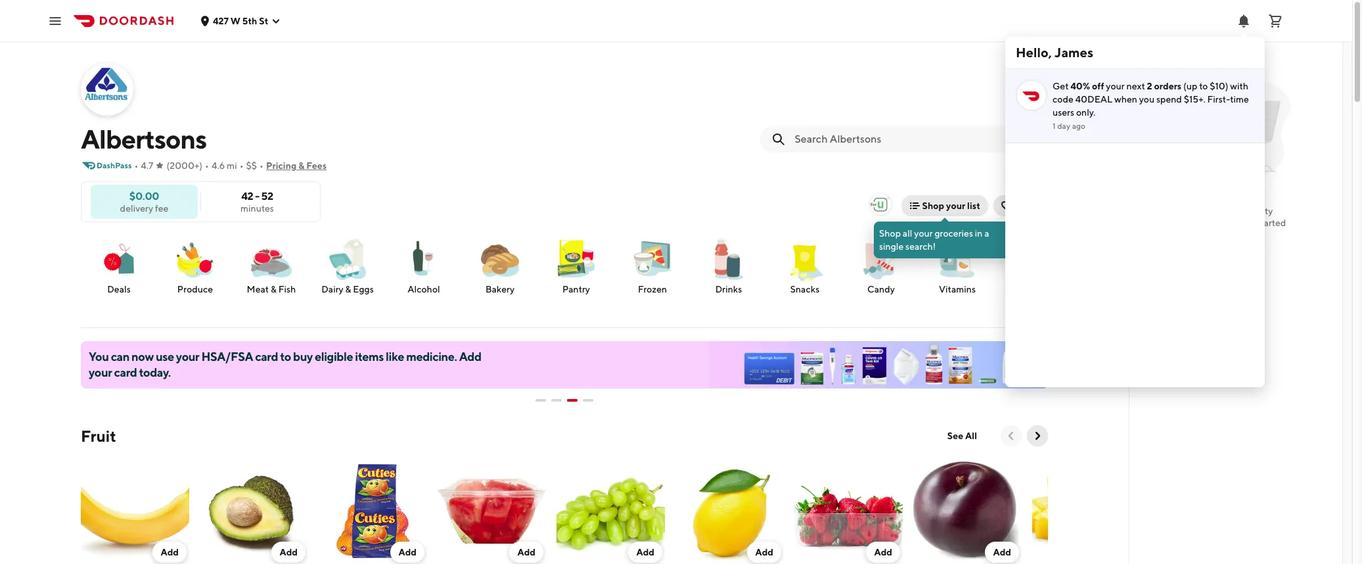 Task type: locate. For each thing, give the bounding box(es) containing it.
1 vertical spatial shop
[[880, 228, 901, 239]]

shop up 'single'
[[880, 228, 901, 239]]

1 horizontal spatial card
[[255, 350, 278, 364]]

0 horizontal spatial to
[[280, 350, 291, 364]]

to left 'get'
[[1231, 218, 1239, 228]]

• right the mi
[[240, 160, 244, 171]]

get 40% off your next 2 orders
[[1053, 81, 1182, 91]]

& left fees
[[299, 160, 305, 171]]

deals image
[[95, 235, 143, 283]]

0 horizontal spatial &
[[271, 284, 277, 294]]

your inside the shop your list button
[[947, 200, 966, 211]]

1 day ago
[[1053, 121, 1086, 131]]

use
[[156, 350, 174, 364]]

your
[[1107, 81, 1125, 91], [947, 200, 966, 211], [915, 228, 933, 239], [176, 350, 199, 364], [89, 365, 112, 379]]

medicine.
[[406, 350, 457, 364]]

meat & fish image
[[248, 235, 295, 283]]

your up when
[[1107, 81, 1125, 91]]

hass avocado image
[[200, 457, 308, 564]]

0 vertical spatial items
[[1206, 218, 1229, 228]]

&
[[299, 160, 305, 171], [271, 284, 277, 294], [345, 284, 351, 294]]

snacks
[[791, 284, 820, 294]]

card left buy
[[255, 350, 278, 364]]

5th
[[242, 15, 257, 26]]

can
[[111, 350, 129, 364]]

empty retail cart image
[[1175, 66, 1298, 189]]

household image
[[1010, 235, 1058, 283]]

1 horizontal spatial items
[[1206, 218, 1229, 228]]

buy
[[293, 350, 313, 364]]

next button of carousel image
[[1031, 429, 1045, 442]]

(2000+)
[[167, 160, 203, 171]]

fruit link
[[81, 425, 116, 446]]

add for hass avocado image
[[280, 547, 298, 557]]

shop inside shop all your groceries in a single search!
[[880, 228, 901, 239]]

users
[[1053, 107, 1075, 118]]

pantry link
[[544, 235, 609, 296]]

a
[[985, 228, 990, 239]]

items left like
[[355, 350, 384, 364]]

0 vertical spatial shop
[[923, 200, 945, 211]]

shop inside button
[[923, 200, 945, 211]]

shop all your groceries in a single search! tooltip
[[874, 218, 1016, 258]]

empty
[[1247, 206, 1274, 216]]

your left list
[[947, 200, 966, 211]]

items down your
[[1206, 218, 1229, 228]]

notification bell image
[[1236, 13, 1252, 29]]

42 - 52 minutes
[[241, 190, 274, 213]]

2
[[1147, 81, 1153, 91]]

today.
[[139, 365, 171, 379]]

your up search!
[[915, 228, 933, 239]]

list
[[968, 200, 981, 211]]

1 vertical spatial items
[[355, 350, 384, 364]]

& left fish
[[271, 284, 277, 294]]

when
[[1115, 94, 1138, 105]]

1 horizontal spatial shop
[[923, 200, 945, 211]]

• right $$
[[260, 160, 264, 171]]

card down can
[[114, 365, 137, 379]]

cuties seedless california mandarins (2 lb) image
[[319, 457, 427, 564]]

day
[[1058, 121, 1071, 131]]

black plum (each) image
[[914, 457, 1022, 564]]

logo image
[[870, 194, 891, 215]]

minutes
[[241, 203, 274, 213]]

orders
[[1155, 81, 1182, 91]]

to left buy
[[280, 350, 291, 364]]

shop your list button
[[902, 195, 989, 216]]

• left 4.6 at the left of the page
[[205, 160, 209, 171]]

get
[[1053, 81, 1069, 91]]

0 horizontal spatial shop
[[880, 228, 901, 239]]

2 horizontal spatial &
[[345, 284, 351, 294]]

candy image
[[858, 235, 905, 283]]

banana (each) image
[[81, 457, 189, 564]]

0 horizontal spatial card
[[114, 365, 137, 379]]

add button
[[153, 542, 187, 563], [153, 542, 187, 563], [272, 542, 306, 563], [272, 542, 306, 563], [391, 542, 425, 563], [391, 542, 425, 563], [510, 542, 544, 563], [510, 542, 544, 563], [629, 542, 663, 563], [629, 542, 663, 563], [748, 542, 782, 563], [748, 542, 782, 563], [867, 542, 901, 563], [867, 542, 901, 563], [986, 542, 1020, 563], [986, 542, 1020, 563]]

delivery
[[120, 203, 153, 213]]

produce link
[[162, 235, 228, 296]]

pricing & fees button
[[266, 155, 327, 176]]

shop up shop all your groceries in a single search!
[[923, 200, 945, 211]]

alcohol
[[408, 284, 440, 294]]

to
[[1200, 81, 1208, 91], [1231, 218, 1239, 228], [280, 350, 291, 364]]

your
[[1199, 206, 1219, 216]]

shop
[[923, 200, 945, 211], [880, 228, 901, 239]]

0 items, open order cart image
[[1268, 13, 1284, 29]]

& left eggs
[[345, 284, 351, 294]]

0 vertical spatial card
[[255, 350, 278, 364]]

hello, james
[[1016, 45, 1094, 60]]

427 w 5th st
[[213, 15, 268, 26]]

0 horizontal spatial items
[[355, 350, 384, 364]]

pantry image
[[553, 235, 600, 283]]

items
[[1206, 218, 1229, 228], [355, 350, 384, 364]]

cart
[[1220, 206, 1237, 216]]

items inside you can now use your hsa/fsa card to buy eligible items like medicine. add your card today.
[[355, 350, 384, 364]]

albertsons image
[[82, 64, 132, 114]]

1 horizontal spatial to
[[1200, 81, 1208, 91]]

to inside you can now use your hsa/fsa card to buy eligible items like medicine. add your card today.
[[280, 350, 291, 364]]

card
[[255, 350, 278, 364], [114, 365, 137, 379]]

add
[[1186, 218, 1204, 228], [459, 350, 482, 364], [161, 547, 179, 557], [280, 547, 298, 557], [399, 547, 417, 557], [518, 547, 536, 557], [637, 547, 655, 557], [756, 547, 774, 557], [875, 547, 893, 557], [994, 547, 1012, 557]]

40%
[[1071, 81, 1091, 91]]

st
[[259, 15, 268, 26]]

1 vertical spatial to
[[1231, 218, 1239, 228]]

2 vertical spatial to
[[280, 350, 291, 364]]

previous button of carousel image
[[1005, 429, 1018, 442]]

add for banana (each) image on the bottom of page
[[161, 547, 179, 557]]

add inside your cart is empty add items to get started
[[1186, 218, 1204, 228]]

to right (up in the right top of the page
[[1200, 81, 1208, 91]]

• left 4.7
[[134, 160, 138, 171]]

candy
[[868, 284, 895, 294]]

strawberries (pack) image
[[795, 457, 903, 564]]

meat
[[247, 284, 269, 294]]

add inside you can now use your hsa/fsa card to buy eligible items like medicine. add your card today.
[[459, 350, 482, 364]]

1
[[1053, 121, 1056, 131]]

you
[[89, 350, 109, 364]]

0 vertical spatial to
[[1200, 81, 1208, 91]]

watermelon cup (12 oz) image
[[438, 457, 546, 564]]

mi
[[227, 160, 237, 171]]

pricing
[[266, 160, 297, 171]]

2 horizontal spatial to
[[1231, 218, 1239, 228]]

shop all your groceries in a single search!
[[880, 228, 990, 252]]

427
[[213, 15, 229, 26]]



Task type: vqa. For each thing, say whether or not it's contained in the screenshot.
See All link
yes



Task type: describe. For each thing, give the bounding box(es) containing it.
drinks image
[[705, 235, 753, 283]]

see
[[948, 431, 964, 441]]

add for strawberries (pack) image
[[875, 547, 893, 557]]

vitamins image
[[934, 235, 981, 283]]

$$
[[246, 160, 257, 171]]

search!
[[906, 241, 936, 252]]

all
[[903, 228, 913, 239]]

Search Albertsons search field
[[795, 132, 1035, 147]]

vitamins
[[939, 284, 976, 294]]

1 vertical spatial card
[[114, 365, 137, 379]]

groceries
[[935, 228, 974, 239]]

your down you on the bottom
[[89, 365, 112, 379]]

items inside your cart is empty add items to get started
[[1206, 218, 1229, 228]]

single
[[880, 241, 904, 252]]

$10)
[[1210, 81, 1229, 91]]

add for cotton candy grapes (bunch) image
[[637, 547, 655, 557]]

frozen link
[[620, 235, 686, 296]]

your cart is empty add items to get started
[[1186, 206, 1287, 228]]

add for watermelon cup (12 oz) image
[[518, 547, 536, 557]]

frozen image
[[629, 235, 676, 283]]

large lemon image
[[676, 457, 784, 564]]

fish
[[279, 284, 296, 294]]

& for dairy & eggs
[[345, 284, 351, 294]]

pantry
[[563, 284, 590, 294]]

drinks link
[[696, 235, 762, 296]]

your inside shop all your groceries in a single search!
[[915, 228, 933, 239]]

1 horizontal spatial &
[[299, 160, 305, 171]]

bakery image
[[477, 235, 524, 283]]

& for meat & fish
[[271, 284, 277, 294]]

52
[[261, 190, 273, 202]]

w
[[231, 15, 241, 26]]

meat & fish
[[247, 284, 296, 294]]

42
[[241, 190, 253, 202]]

3 • from the left
[[240, 160, 244, 171]]

ago
[[1073, 121, 1086, 131]]

hsa/fsa
[[201, 350, 253, 364]]

$0.00 delivery fee
[[120, 190, 169, 213]]

-
[[255, 190, 259, 202]]

shop for shop all your groceries in a single search!
[[880, 228, 901, 239]]

james
[[1055, 45, 1094, 60]]

40deal
[[1076, 94, 1113, 105]]

with
[[1231, 81, 1249, 91]]

see all
[[948, 431, 977, 441]]

to inside your cart is empty add items to get started
[[1231, 218, 1239, 228]]

see all link
[[940, 425, 985, 446]]

to inside (up to $10) with code 40deal when you spend $15+. first-time users only.
[[1200, 81, 1208, 91]]

started
[[1257, 218, 1287, 228]]

eggs
[[353, 284, 374, 294]]

hello,
[[1016, 45, 1052, 60]]

cotton candy grapes (bunch) image
[[557, 457, 665, 564]]

meat & fish link
[[239, 235, 304, 296]]

open menu image
[[47, 13, 63, 29]]

add for black plum (each) image
[[994, 547, 1012, 557]]

snacks image
[[782, 235, 829, 283]]

produce
[[177, 284, 213, 294]]

time
[[1231, 94, 1250, 105]]

(up to $10) with code 40deal when you spend $15+. first-time users only.
[[1053, 81, 1250, 118]]

your right use
[[176, 350, 199, 364]]

bakery link
[[467, 235, 533, 296]]

alcohol link
[[391, 235, 457, 296]]

1 • from the left
[[134, 160, 138, 171]]

4 • from the left
[[260, 160, 264, 171]]

deals link
[[86, 235, 152, 296]]

dairy & eggs image
[[324, 235, 371, 283]]

dashpass
[[97, 160, 132, 170]]

add for large lemon "image"
[[756, 547, 774, 557]]

you
[[1140, 94, 1155, 105]]

produce image
[[172, 235, 219, 283]]

spend
[[1157, 94, 1183, 105]]

bakery
[[486, 284, 515, 294]]

snacks link
[[772, 235, 838, 296]]

$0.00
[[129, 190, 159, 202]]

in
[[975, 228, 983, 239]]

4.7
[[141, 160, 153, 171]]

2 • from the left
[[205, 160, 209, 171]]

(up
[[1184, 81, 1198, 91]]

$15+.
[[1184, 94, 1206, 105]]

deals
[[107, 284, 131, 294]]

dairy
[[322, 284, 344, 294]]

shop your list
[[923, 200, 981, 211]]

• 4.6 mi • $$ • pricing & fees
[[205, 160, 327, 171]]

4.6
[[212, 160, 225, 171]]

shop for shop your list
[[923, 200, 945, 211]]

is
[[1239, 206, 1245, 216]]

frozen
[[638, 284, 667, 294]]

427 w 5th st button
[[200, 15, 282, 26]]

drinks
[[716, 284, 742, 294]]

fees
[[307, 160, 327, 171]]

off
[[1093, 81, 1105, 91]]

eligible
[[315, 350, 353, 364]]

add for cuties seedless california mandarins (2 lb) image on the bottom of the page
[[399, 547, 417, 557]]

first-
[[1208, 94, 1231, 105]]

all
[[966, 431, 977, 441]]

get
[[1241, 218, 1255, 228]]

candy link
[[849, 235, 914, 296]]

only.
[[1077, 107, 1096, 118]]

now
[[132, 350, 154, 364]]

dairy & eggs
[[322, 284, 374, 294]]

albertsons
[[81, 124, 207, 154]]

alcohol image
[[400, 235, 448, 282]]

vitamins link
[[925, 235, 991, 296]]

fee
[[155, 203, 169, 213]]

you can now use your hsa/fsa card to buy eligible items like medicine. add your card today.
[[89, 350, 482, 379]]

fruit
[[81, 427, 116, 445]]

code
[[1053, 94, 1074, 105]]

next
[[1127, 81, 1146, 91]]



